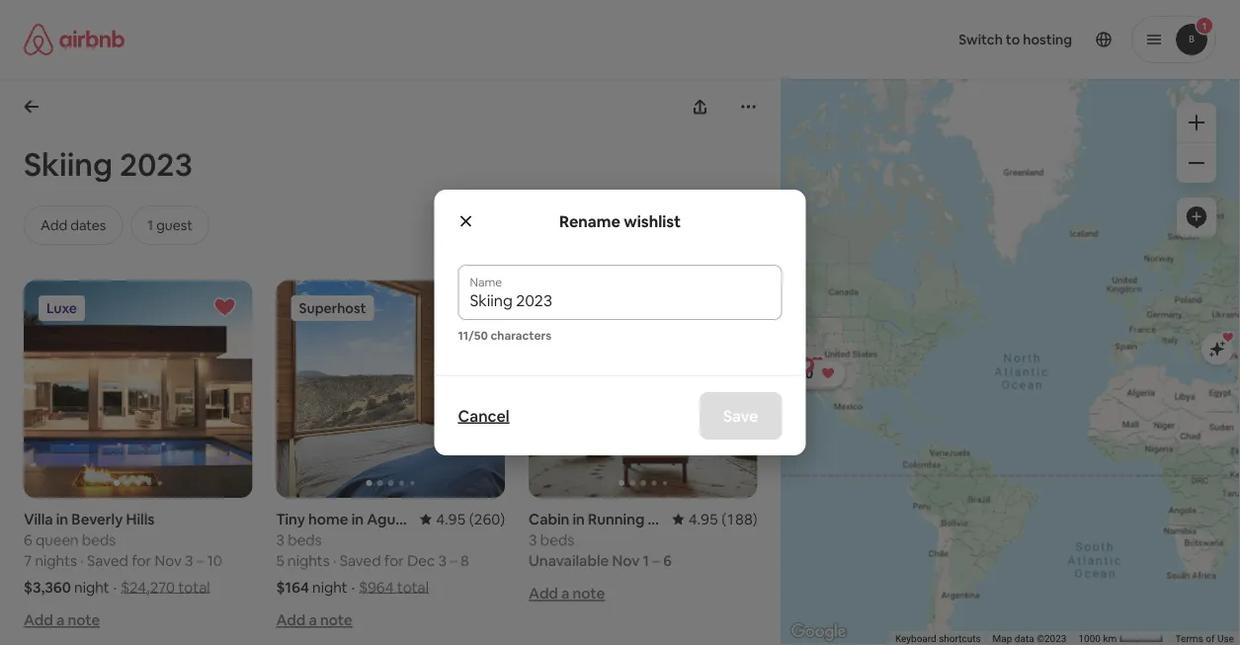 Task type: describe. For each thing, give the bounding box(es) containing it.
nights inside 3 beds 5 nights · saved for dec 3 – 8 $164 night · $964 total
[[288, 551, 330, 570]]

beds for 3 beds unavailable nov 1 – 6
[[540, 530, 574, 549]]

add a place to the map image
[[1185, 206, 1208, 229]]

$3,360 inside villa in beverly hills 6 queen beds 7 nights · saved for nov 3 – 10 $3,360 night · $24,270 total
[[24, 578, 71, 597]]

8
[[460, 551, 469, 570]]

4.95 for 4.95 (188)
[[688, 509, 718, 529]]

remove from wishlist: cabin in running springs image
[[718, 295, 742, 319]]

beverly
[[72, 509, 123, 529]]

night inside villa in beverly hills 6 queen beds 7 nights · saved for nov 3 – 10 $3,360 night · $24,270 total
[[74, 578, 109, 597]]

a for 3 beds unavailable nov 1 – 6
[[561, 584, 569, 603]]

$964
[[359, 578, 394, 597]]

unavailable
[[529, 551, 609, 570]]

11/50
[[458, 328, 488, 343]]

save button
[[700, 392, 782, 440]]

saved inside villa in beverly hills 6 queen beds 7 nights · saved for nov 3 – 10 $3,360 night · $24,270 total
[[87, 551, 128, 570]]

1000 km
[[1079, 633, 1119, 645]]

beds for 3 beds 5 nights · saved for dec 3 – 8 $164 night · $964 total
[[288, 530, 322, 549]]

– inside villa in beverly hills 6 queen beds 7 nights · saved for nov 3 – 10 $3,360 night · $24,270 total
[[196, 551, 204, 570]]

1 horizontal spatial add a note
[[276, 611, 353, 630]]

villa in beverly hills 6 queen beds 7 nights · saved for nov 3 – 10 $3,360 night · $24,270 total
[[24, 509, 222, 597]]

1000
[[1079, 633, 1101, 645]]

shortcuts
[[939, 633, 981, 645]]

note for villa in beverly hills 6 queen beds 7 nights · saved for nov 3 – 10 $3,360 night · $24,270 total
[[68, 611, 100, 630]]

4.95 out of 5 average rating,  260 reviews image
[[420, 509, 505, 529]]

4.95 (260)
[[436, 509, 505, 529]]

3 inside 3 beds unavailable nov 1 – 6
[[529, 530, 537, 549]]

zoom out image
[[1189, 155, 1205, 171]]

note for 3 beds unavailable nov 1 – 6
[[573, 584, 605, 603]]

11/50 characters
[[458, 328, 551, 343]]

1000 km button
[[1073, 631, 1170, 645]]

3 group from the left
[[529, 281, 758, 498]]

cancel
[[458, 406, 509, 426]]

for inside villa in beverly hills 6 queen beds 7 nights · saved for nov 3 – 10 $3,360 night · $24,270 total
[[132, 551, 151, 570]]

none text field inside settings dialog
[[470, 291, 770, 310]]

skiing
[[24, 143, 113, 185]]

a for villa in beverly hills 6 queen beds 7 nights · saved for nov 3 – 10 $3,360 night · $24,270 total
[[56, 611, 64, 630]]

settings dialog
[[434, 190, 806, 456]]

2023
[[120, 143, 192, 185]]

in
[[56, 509, 68, 529]]

4.95 out of 5 average rating,  188 reviews image
[[673, 509, 758, 529]]

©2023
[[1037, 633, 1067, 645]]

of
[[1206, 633, 1215, 645]]

map
[[993, 633, 1012, 645]]

night inside 3 beds 5 nights · saved for dec 3 – 8 $164 night · $964 total
[[312, 578, 348, 597]]

rename wishlist
[[559, 211, 681, 231]]

skiing 2023
[[24, 143, 192, 185]]

google image
[[786, 620, 851, 645]]

queen
[[36, 530, 79, 549]]

· left $964
[[352, 578, 355, 597]]

for inside 3 beds 5 nights · saved for dec 3 – 8 $164 night · $964 total
[[384, 551, 404, 570]]

nights inside villa in beverly hills 6 queen beds 7 nights · saved for nov 3 – 10 $3,360 night · $24,270 total
[[35, 551, 77, 570]]

save
[[723, 406, 758, 426]]

add a note for 3 beds unavailable nov 1 – 6
[[529, 584, 605, 603]]

dec
[[407, 551, 435, 570]]

terms
[[1176, 633, 1203, 645]]

$3,360 button
[[760, 360, 846, 387]]

1 horizontal spatial note
[[320, 611, 353, 630]]

keyboard shortcuts
[[895, 633, 981, 645]]

4.95 for 4.95 (260)
[[436, 509, 466, 529]]

total inside 3 beds 5 nights · saved for dec 3 – 8 $164 night · $964 total
[[397, 578, 429, 597]]

3 up 5
[[276, 530, 285, 549]]

add a note for villa in beverly hills 6 queen beds 7 nights · saved for nov 3 – 10 $3,360 night · $24,270 total
[[24, 611, 100, 630]]

cancel button
[[448, 396, 519, 436]]



Task type: locate. For each thing, give the bounding box(es) containing it.
0 horizontal spatial nov
[[155, 551, 182, 570]]

1 total from the left
[[178, 578, 210, 597]]

–
[[196, 551, 204, 570], [450, 551, 457, 570], [652, 551, 660, 570]]

(260)
[[469, 509, 505, 529]]

2 horizontal spatial –
[[652, 551, 660, 570]]

6 up 7
[[24, 530, 32, 549]]

6 inside 3 beds unavailable nov 1 – 6
[[663, 551, 672, 570]]

0 horizontal spatial night
[[74, 578, 109, 597]]

$164 button
[[771, 362, 844, 390]]

3 right dec
[[438, 551, 446, 570]]

1 horizontal spatial –
[[450, 551, 457, 570]]

2 night from the left
[[312, 578, 348, 597]]

1 horizontal spatial beds
[[288, 530, 322, 549]]

4.95 left (188)
[[688, 509, 718, 529]]

3 up unavailable
[[529, 530, 537, 549]]

2 nov from the left
[[612, 551, 640, 570]]

1 horizontal spatial nights
[[288, 551, 330, 570]]

nov left 1
[[612, 551, 640, 570]]

2 – from the left
[[450, 551, 457, 570]]

·
[[80, 551, 84, 570], [333, 551, 336, 570], [113, 578, 117, 597], [352, 578, 355, 597]]

– inside 3 beds 5 nights · saved for dec 3 – 8 $164 night · $964 total
[[450, 551, 457, 570]]

add for 3 beds unavailable nov 1 – 6
[[529, 584, 558, 603]]

add a note button for villa in beverly hills 6 queen beds 7 nights · saved for nov 3 – 10 $3,360 night · $24,270 total
[[24, 611, 100, 630]]

1 saved from the left
[[87, 551, 128, 570]]

2 nights from the left
[[288, 551, 330, 570]]

0 horizontal spatial $3,360
[[24, 578, 71, 597]]

1
[[643, 551, 649, 570]]

nov inside 3 beds unavailable nov 1 – 6
[[612, 551, 640, 570]]

$3,360 inside "button"
[[769, 365, 814, 383]]

2 horizontal spatial beds
[[540, 530, 574, 549]]

3 – from the left
[[652, 551, 660, 570]]

group
[[24, 281, 253, 498], [276, 281, 505, 498], [529, 281, 758, 498]]

km
[[1103, 633, 1117, 645]]

1 vertical spatial $164
[[276, 578, 309, 597]]

3 beds unavailable nov 1 – 6
[[529, 530, 672, 570]]

· down beverly
[[80, 551, 84, 570]]

$3,360 down 7
[[24, 578, 71, 597]]

characters
[[491, 328, 551, 343]]

$24,270
[[121, 578, 175, 597]]

beds inside 3 beds 5 nights · saved for dec 3 – 8 $164 night · $964 total
[[288, 530, 322, 549]]

add a note down 5
[[276, 611, 353, 630]]

– inside 3 beds unavailable nov 1 – 6
[[652, 551, 660, 570]]

3 beds from the left
[[540, 530, 574, 549]]

add a note button down 7
[[24, 611, 100, 630]]

1 horizontal spatial night
[[312, 578, 348, 597]]

1 vertical spatial 6
[[663, 551, 672, 570]]

nights down queen
[[35, 551, 77, 570]]

5
[[276, 551, 284, 570]]

1 group from the left
[[24, 281, 253, 498]]

0 horizontal spatial a
[[56, 611, 64, 630]]

1 horizontal spatial 4.95
[[688, 509, 718, 529]]

total down 10
[[178, 578, 210, 597]]

0 horizontal spatial add a note
[[24, 611, 100, 630]]

2 4.95 from the left
[[688, 509, 718, 529]]

nov up $24,270 total button
[[155, 551, 182, 570]]

None text field
[[470, 291, 770, 310]]

2 horizontal spatial group
[[529, 281, 758, 498]]

1 – from the left
[[196, 551, 204, 570]]

keyboard shortcuts button
[[895, 632, 981, 645]]

add a note down unavailable
[[529, 584, 605, 603]]

nights
[[35, 551, 77, 570], [288, 551, 330, 570]]

0 horizontal spatial add
[[24, 611, 53, 630]]

note
[[573, 584, 605, 603], [68, 611, 100, 630], [320, 611, 353, 630]]

total
[[178, 578, 210, 597], [397, 578, 429, 597]]

1 vertical spatial $3,360
[[24, 578, 71, 597]]

3 beds 5 nights · saved for dec 3 – 8 $164 night · $964 total
[[276, 530, 469, 597]]

use
[[1217, 633, 1234, 645]]

1 horizontal spatial for
[[384, 551, 404, 570]]

note down unavailable
[[573, 584, 605, 603]]

0 horizontal spatial beds
[[82, 530, 116, 549]]

0 horizontal spatial –
[[196, 551, 204, 570]]

terms of use
[[1176, 633, 1234, 645]]

saved inside 3 beds 5 nights · saved for dec 3 – 8 $164 night · $964 total
[[340, 551, 381, 570]]

0 horizontal spatial 6
[[24, 530, 32, 549]]

saved down beverly
[[87, 551, 128, 570]]

1 horizontal spatial 6
[[663, 551, 672, 570]]

· left $24,270
[[113, 578, 117, 597]]

6
[[24, 530, 32, 549], [663, 551, 672, 570]]

add a note
[[529, 584, 605, 603], [24, 611, 100, 630], [276, 611, 353, 630]]

remove from wishlist: tiny home in aguanga image
[[465, 295, 489, 319]]

total down dec
[[397, 578, 429, 597]]

add down 5
[[276, 611, 306, 630]]

2 horizontal spatial a
[[561, 584, 569, 603]]

– left 10
[[196, 551, 204, 570]]

3 inside villa in beverly hills 6 queen beds 7 nights · saved for nov 3 – 10 $3,360 night · $24,270 total
[[185, 551, 193, 570]]

1 night from the left
[[74, 578, 109, 597]]

1 horizontal spatial total
[[397, 578, 429, 597]]

beds inside villa in beverly hills 6 queen beds 7 nights · saved for nov 3 – 10 $3,360 night · $24,270 total
[[82, 530, 116, 549]]

3 left 10
[[185, 551, 193, 570]]

keyboard
[[895, 633, 937, 645]]

profile element
[[644, 0, 1216, 79]]

1 horizontal spatial nov
[[612, 551, 640, 570]]

$3,360 up 'save' button
[[769, 365, 814, 383]]

note down villa in beverly hills 6 queen beds 7 nights · saved for nov 3 – 10 $3,360 night · $24,270 total
[[68, 611, 100, 630]]

4.95 left (260)
[[436, 509, 466, 529]]

4.95 (188)
[[688, 509, 758, 529]]

$164 inside button
[[780, 367, 811, 385]]

2 horizontal spatial add a note button
[[529, 584, 605, 603]]

6 inside villa in beverly hills 6 queen beds 7 nights · saved for nov 3 – 10 $3,360 night · $24,270 total
[[24, 530, 32, 549]]

2 group from the left
[[276, 281, 505, 498]]

$3,360
[[769, 365, 814, 383], [24, 578, 71, 597]]

0 horizontal spatial saved
[[87, 551, 128, 570]]

1 horizontal spatial add
[[276, 611, 306, 630]]

$164 down 5
[[276, 578, 309, 597]]

villa
[[24, 509, 53, 529]]

saved up $964
[[340, 551, 381, 570]]

wishlist
[[624, 211, 681, 231]]

nights right 5
[[288, 551, 330, 570]]

$164 inside 3 beds 5 nights · saved for dec 3 – 8 $164 night · $964 total
[[276, 578, 309, 597]]

1 nights from the left
[[35, 551, 77, 570]]

1 horizontal spatial group
[[276, 281, 505, 498]]

4.95
[[436, 509, 466, 529], [688, 509, 718, 529]]

(188)
[[722, 509, 758, 529]]

add a note down 7
[[24, 611, 100, 630]]

$24,270 total button
[[121, 578, 210, 597]]

hills
[[126, 509, 155, 529]]

map data ©2023
[[993, 633, 1067, 645]]

2 horizontal spatial add a note
[[529, 584, 605, 603]]

1 horizontal spatial a
[[309, 611, 317, 630]]

10
[[207, 551, 222, 570]]

7
[[24, 551, 32, 570]]

– left the 8 on the left of page
[[450, 551, 457, 570]]

zoom in image
[[1189, 115, 1205, 130]]

3
[[276, 530, 285, 549], [529, 530, 537, 549], [185, 551, 193, 570], [438, 551, 446, 570]]

0 horizontal spatial for
[[132, 551, 151, 570]]

1 horizontal spatial $3,360
[[769, 365, 814, 383]]

1 4.95 from the left
[[436, 509, 466, 529]]

a down 3 beds 5 nights · saved for dec 3 – 8 $164 night · $964 total
[[309, 611, 317, 630]]

night left $24,270
[[74, 578, 109, 597]]

0 horizontal spatial total
[[178, 578, 210, 597]]

add
[[529, 584, 558, 603], [24, 611, 53, 630], [276, 611, 306, 630]]

remove from wishlist: villa in beverly hills image
[[213, 295, 237, 319]]

night left $964
[[312, 578, 348, 597]]

add a note button down 5
[[276, 611, 353, 630]]

0 vertical spatial $164
[[780, 367, 811, 385]]

· right 5
[[333, 551, 336, 570]]

2 beds from the left
[[288, 530, 322, 549]]

2 for from the left
[[384, 551, 404, 570]]

0 horizontal spatial nights
[[35, 551, 77, 570]]

saved
[[87, 551, 128, 570], [340, 551, 381, 570]]

– right 1
[[652, 551, 660, 570]]

0 horizontal spatial add a note button
[[24, 611, 100, 630]]

total inside villa in beverly hills 6 queen beds 7 nights · saved for nov 3 – 10 $3,360 night · $24,270 total
[[178, 578, 210, 597]]

0 horizontal spatial note
[[68, 611, 100, 630]]

0 horizontal spatial group
[[24, 281, 253, 498]]

1 horizontal spatial $164
[[780, 367, 811, 385]]

add down unavailable
[[529, 584, 558, 603]]

2 total from the left
[[397, 578, 429, 597]]

2 horizontal spatial add
[[529, 584, 558, 603]]

2 horizontal spatial note
[[573, 584, 605, 603]]

0 horizontal spatial 4.95
[[436, 509, 466, 529]]

for up $964 total 'button'
[[384, 551, 404, 570]]

night
[[74, 578, 109, 597], [312, 578, 348, 597]]

$964 total button
[[359, 578, 429, 597]]

data
[[1015, 633, 1034, 645]]

1 for from the left
[[132, 551, 151, 570]]

6 right 1
[[663, 551, 672, 570]]

nov inside villa in beverly hills 6 queen beds 7 nights · saved for nov 3 – 10 $3,360 night · $24,270 total
[[155, 551, 182, 570]]

1 beds from the left
[[82, 530, 116, 549]]

2 saved from the left
[[340, 551, 381, 570]]

1 horizontal spatial add a note button
[[276, 611, 353, 630]]

$164 up 'save' button
[[780, 367, 811, 385]]

beds inside 3 beds unavailable nov 1 – 6
[[540, 530, 574, 549]]

1 nov from the left
[[155, 551, 182, 570]]

0 vertical spatial 6
[[24, 530, 32, 549]]

note down 3 beds 5 nights · saved for dec 3 – 8 $164 night · $964 total
[[320, 611, 353, 630]]

group for saved for dec 3 – 8
[[276, 281, 505, 498]]

add a note button down unavailable
[[529, 584, 605, 603]]

nov
[[155, 551, 182, 570], [612, 551, 640, 570]]

for up $24,270
[[132, 551, 151, 570]]

beds
[[82, 530, 116, 549], [288, 530, 322, 549], [540, 530, 574, 549]]

0 horizontal spatial $164
[[276, 578, 309, 597]]

rename
[[559, 211, 620, 231]]

a
[[561, 584, 569, 603], [56, 611, 64, 630], [309, 611, 317, 630]]

terms of use link
[[1176, 633, 1234, 645]]

group for saved for nov 3 – 10
[[24, 281, 253, 498]]

$164
[[780, 367, 811, 385], [276, 578, 309, 597]]

add down 7
[[24, 611, 53, 630]]

for
[[132, 551, 151, 570], [384, 551, 404, 570]]

a down queen
[[56, 611, 64, 630]]

google map
including 3 saved stays. region
[[630, 0, 1240, 645]]

add a note button
[[529, 584, 605, 603], [24, 611, 100, 630], [276, 611, 353, 630]]

add for villa in beverly hills 6 queen beds 7 nights · saved for nov 3 – 10 $3,360 night · $24,270 total
[[24, 611, 53, 630]]

add a note button for 3 beds unavailable nov 1 – 6
[[529, 584, 605, 603]]

a down unavailable
[[561, 584, 569, 603]]

0 vertical spatial $3,360
[[769, 365, 814, 383]]

1 horizontal spatial saved
[[340, 551, 381, 570]]



Task type: vqa. For each thing, say whether or not it's contained in the screenshot.
Community
no



